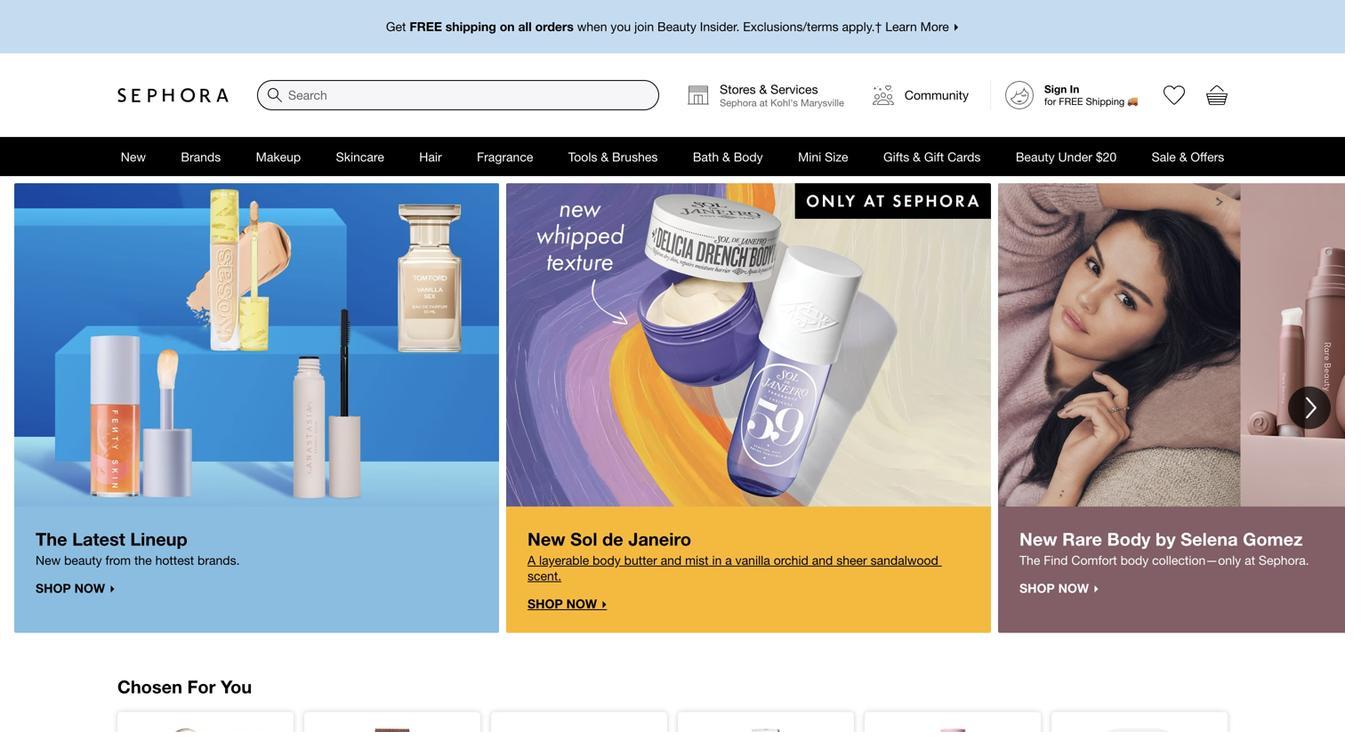 Task type: describe. For each thing, give the bounding box(es) containing it.
offers
[[1191, 149, 1225, 164]]

gifts & gift cards link
[[866, 137, 998, 176]]

Search search field
[[258, 81, 658, 109]]

beauty under $20 button
[[998, 137, 1134, 176]]

skincare
[[336, 149, 384, 164]]

sale
[[1152, 149, 1176, 164]]

go to basket image
[[1206, 85, 1228, 106]]

now for 2nd shop now ▸ link from right
[[566, 596, 597, 611]]

brands link
[[163, 137, 238, 176]]

makeup link
[[238, 137, 318, 176]]

shop for 2nd shop now ▸ link from right
[[528, 596, 563, 611]]

size
[[825, 149, 848, 164]]

sale & offers button
[[1134, 137, 1242, 176]]

stores
[[720, 82, 756, 96]]

hair link
[[402, 137, 459, 176]]

now for 3rd shop now ▸ link from right
[[74, 581, 105, 596]]

shipping
[[446, 19, 496, 34]]

▸ for 3rd shop now ▸ link from right
[[109, 581, 115, 596]]

free inside sign in for free shipping 🚚
[[1059, 96, 1083, 107]]

you
[[221, 676, 252, 697]]

shop now ▸ for 3rd shop now ▸ link from right
[[36, 581, 115, 596]]

chosen for you
[[117, 676, 252, 697]]

sephora
[[720, 97, 757, 108]]

community link
[[858, 68, 983, 123]]

free inside button
[[410, 19, 442, 34]]

fragrance
[[477, 149, 533, 164]]

& for stores
[[759, 82, 767, 96]]

2 shop now ▸ link from the left
[[506, 183, 991, 633]]

▸ for first shop now ▸ link from right
[[1093, 581, 1099, 596]]

bath & body
[[693, 149, 763, 164]]

hair
[[419, 149, 442, 164]]

free shipping on all orders button
[[117, 0, 1228, 53]]

shop for first shop now ▸ link from right
[[1020, 581, 1055, 596]]

▸ for 2nd shop now ▸ link from right
[[601, 596, 607, 611]]

cards
[[948, 149, 981, 164]]

bath & body link
[[675, 137, 781, 176]]

& for bath
[[722, 149, 730, 164]]

summer fridays - lip butter balm for hydration & shine image
[[319, 726, 466, 732]]

under
[[1058, 149, 1093, 164]]



Task type: locate. For each thing, give the bounding box(es) containing it.
rare beauty by selena gomez - soft pinch liquid blush image
[[132, 726, 279, 732]]

& inside 'link'
[[601, 149, 609, 164]]

shop now ▸ for first shop now ▸ link from right
[[1020, 581, 1099, 596]]

& right sale
[[1179, 149, 1187, 164]]

all
[[518, 19, 532, 34]]

new link
[[103, 137, 163, 176]]

bath
[[693, 149, 719, 164]]

stores & services sephora at kohl's marysville
[[720, 82, 844, 108]]

shop now ▸ for 2nd shop now ▸ link from right
[[528, 596, 607, 611]]

1 horizontal spatial now
[[566, 596, 597, 611]]

on
[[500, 19, 515, 34]]

orders
[[535, 19, 574, 34]]

beauty
[[1016, 149, 1055, 164]]

0 horizontal spatial shop now ▸ link
[[14, 183, 499, 633]]

gifts & gift cards
[[883, 149, 981, 164]]

brushes
[[612, 149, 658, 164]]

sign
[[1045, 83, 1067, 95]]

marysville
[[801, 97, 844, 108]]

1 vertical spatial free
[[1059, 96, 1083, 107]]

gift
[[924, 149, 944, 164]]

🚚
[[1128, 96, 1138, 107]]

& for sale
[[1179, 149, 1187, 164]]

0 vertical spatial free
[[410, 19, 442, 34]]

& up at at the right
[[759, 82, 767, 96]]

free
[[410, 19, 442, 34], [1059, 96, 1083, 107]]

fragrance link
[[459, 137, 551, 176]]

0 horizontal spatial shop
[[36, 581, 71, 596]]

shop now ▸ link
[[14, 183, 499, 633], [506, 183, 991, 633], [998, 183, 1345, 633]]

body
[[734, 149, 763, 164]]

1 horizontal spatial shop now ▸
[[528, 596, 607, 611]]

2 horizontal spatial ▸
[[1093, 581, 1099, 596]]

None field
[[257, 80, 659, 110]]

& for tools
[[601, 149, 609, 164]]

sale & offers
[[1152, 149, 1225, 164]]

for
[[187, 676, 216, 697]]

makeup
[[256, 149, 301, 164]]

2 horizontal spatial now
[[1058, 581, 1089, 596]]

0 horizontal spatial now
[[74, 581, 105, 596]]

0 horizontal spatial free
[[410, 19, 442, 34]]

tower 28 beauty - shineon lip jelly non-sticky gloss image
[[692, 726, 840, 732]]

shipping
[[1086, 96, 1125, 107]]

mini size
[[798, 149, 848, 164]]

sign in for free shipping 🚚
[[1045, 83, 1138, 107]]

tools & brushes
[[568, 149, 658, 164]]

now
[[74, 581, 105, 596], [1058, 581, 1089, 596], [566, 596, 597, 611]]

community
[[905, 88, 969, 102]]

sephora homepage image
[[117, 88, 229, 103]]

services
[[771, 82, 818, 96]]

2 horizontal spatial shop now ▸
[[1020, 581, 1099, 596]]

& for gifts
[[913, 149, 921, 164]]

2 horizontal spatial shop
[[1020, 581, 1055, 596]]

1 shop now ▸ link from the left
[[14, 183, 499, 633]]

kohl's
[[771, 97, 798, 108]]

beauty under $20
[[1016, 149, 1117, 164]]

&
[[759, 82, 767, 96], [601, 149, 609, 164], [722, 149, 730, 164], [913, 149, 921, 164], [1179, 149, 1187, 164]]

now for first shop now ▸ link from right
[[1058, 581, 1089, 596]]

brands
[[181, 149, 221, 164]]

None search field
[[257, 80, 659, 110]]

shop
[[36, 581, 71, 596], [1020, 581, 1055, 596], [528, 596, 563, 611]]

& inside popup button
[[1179, 149, 1187, 164]]

mini
[[798, 149, 821, 164]]

new
[[121, 149, 146, 164]]

shop now ▸
[[36, 581, 115, 596], [1020, 581, 1099, 596], [528, 596, 607, 611]]

1 horizontal spatial shop now ▸ link
[[506, 183, 991, 633]]

free left shipping
[[410, 19, 442, 34]]

glow recipe - watermelon glow pha + bha pore-tight toner image
[[879, 726, 1027, 732]]

$20
[[1096, 149, 1117, 164]]

shop for 3rd shop now ▸ link from right
[[36, 581, 71, 596]]

1 horizontal spatial shop
[[528, 596, 563, 611]]

skincare link
[[318, 137, 402, 176]]

chosen
[[117, 676, 182, 697]]

free shipping on all orders
[[410, 19, 574, 34]]

0 horizontal spatial ▸
[[109, 581, 115, 596]]

tools & brushes link
[[551, 137, 675, 176]]

0 horizontal spatial shop now ▸
[[36, 581, 115, 596]]

free down in
[[1059, 96, 1083, 107]]

touchland - power mist hydrating hand sanitizer image
[[1066, 726, 1214, 732]]

▸
[[109, 581, 115, 596], [1093, 581, 1099, 596], [601, 596, 607, 611]]

3 shop now ▸ link from the left
[[998, 183, 1345, 633]]

& left the gift
[[913, 149, 921, 164]]

mini size link
[[781, 137, 866, 176]]

2 horizontal spatial shop now ▸ link
[[998, 183, 1345, 633]]

for
[[1045, 96, 1056, 107]]

1 horizontal spatial free
[[1059, 96, 1083, 107]]

& inside stores & services sephora at kohl's marysville
[[759, 82, 767, 96]]

& right tools
[[601, 149, 609, 164]]

& right bath
[[722, 149, 730, 164]]

at
[[760, 97, 768, 108]]

gifts
[[883, 149, 910, 164]]

1 horizontal spatial ▸
[[601, 596, 607, 611]]

tools
[[568, 149, 597, 164]]

in
[[1070, 83, 1080, 95]]



